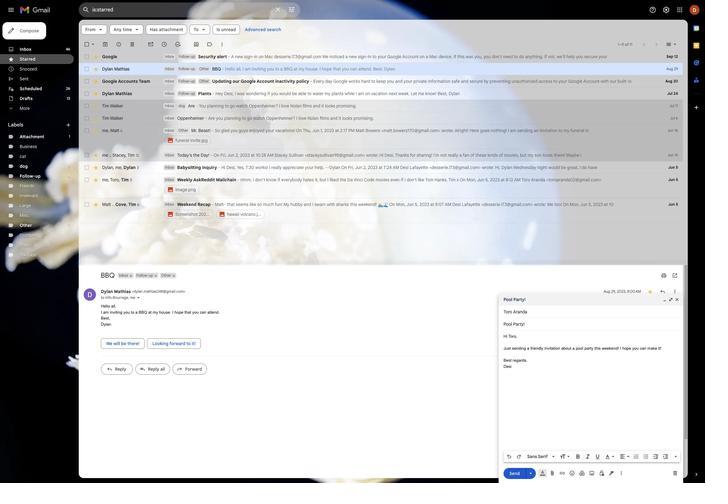 Task type: vqa. For each thing, say whether or not it's contained in the screenshot.
loves
yes



Task type: locate. For each thing, give the bounding box(es) containing it.
on left thu,
[[297, 128, 302, 133]]

am right 7:24
[[393, 165, 400, 170]]

sign- up hard
[[358, 54, 368, 59]]

weekly
[[177, 177, 193, 183]]

of
[[626, 42, 629, 47], [471, 152, 475, 158], [500, 152, 504, 158]]

1 row from the top
[[79, 51, 684, 63]]

3 cell from the top
[[164, 201, 653, 220]]

are up so
[[208, 116, 215, 121]]

follow-up
[[179, 54, 195, 59], [179, 67, 195, 71], [179, 79, 195, 83], [179, 91, 195, 96], [20, 173, 41, 179], [137, 273, 153, 278]]

follow- inside labels navigation
[[20, 173, 35, 179]]

1 vertical spatial planning
[[225, 116, 241, 121]]

1 vertical spatial funeral
[[176, 138, 189, 143]]

to up the inactivity
[[276, 66, 280, 72]]

<desserie.l73@gmail.com>
[[430, 165, 481, 170], [482, 202, 534, 207]]

dylan , me , dylan 3
[[102, 165, 139, 170]]

desi inside cell
[[453, 202, 461, 207]]

1 dylan mathias from the top
[[102, 66, 130, 72]]

and inside cell
[[304, 202, 312, 207]]

0 vertical spatial tim walker
[[102, 103, 123, 109]]

29
[[675, 67, 679, 71]]

dylan up we will be there! button
[[101, 322, 111, 327]]

you
[[484, 54, 491, 59], [577, 54, 584, 59], [267, 66, 274, 72], [342, 66, 349, 72], [387, 79, 395, 84], [271, 91, 279, 96], [216, 116, 223, 121], [231, 128, 238, 133], [124, 310, 130, 315], [193, 310, 199, 315], [633, 346, 640, 351]]

7 row from the top
[[79, 124, 684, 149]]

follow- for plants
[[179, 91, 191, 96]]

on down advanced search popup button
[[259, 54, 264, 59]]

row containing google
[[79, 51, 684, 63]]

1 horizontal spatial be
[[292, 91, 297, 96]]

love up inbox oppenheimer - are you planning to go watch oppenheimer? i love nolan films and it looks promising.
[[282, 103, 290, 109]]

5 inside me , toro , tim 5
[[130, 178, 132, 182]]

6 inside me , matt 6
[[121, 128, 123, 133]]

more
[[20, 106, 30, 111]]

2 horizontal spatial 6
[[677, 116, 679, 120]]

dylan
[[102, 66, 113, 72], [385, 66, 396, 72], [102, 91, 114, 96], [449, 91, 460, 96], [102, 165, 113, 170], [124, 165, 136, 170], [330, 165, 341, 170], [502, 165, 513, 170], [101, 289, 113, 294], [101, 322, 111, 327]]

1 vertical spatial this
[[350, 202, 358, 207]]

and down plants
[[331, 116, 338, 121]]

1 vertical spatial hope
[[175, 310, 184, 315]]

best
[[504, 358, 512, 363]]

am inside hello all, i am inviting you to a bbq at my house. i hope that you can attend. best, dylan
[[103, 310, 109, 315]]

2 vertical spatial 1
[[69, 164, 70, 168]]

you inside message body text field
[[633, 346, 640, 351]]

1 reply from the left
[[115, 367, 126, 372]]

know
[[267, 177, 277, 183]]

tab list
[[689, 20, 706, 461]]

1 vertical spatial aranda
[[514, 309, 528, 315]]

cell
[[164, 128, 653, 146], [164, 177, 653, 195], [164, 201, 653, 220]]

2 reply from the left
[[148, 367, 159, 372]]

inviting
[[252, 66, 266, 72], [110, 310, 122, 315]]

3 jun 5 from the top
[[669, 202, 679, 207]]

am right 8:12
[[515, 177, 521, 183]]

new right the noticed
[[349, 54, 357, 59]]

mailchain
[[216, 177, 237, 183]]

11 row from the top
[[79, 198, 684, 223]]

desi,
[[224, 91, 234, 96], [385, 152, 395, 158], [227, 165, 236, 170]]

stacey
[[113, 152, 126, 158], [275, 152, 288, 158]]

desi, left yes,
[[227, 165, 236, 170]]

1 vertical spatial lafayette
[[462, 202, 481, 207]]

5 row from the top
[[79, 100, 684, 112]]

6 up me .. stacey , tim 12
[[121, 128, 123, 133]]

account
[[403, 54, 419, 59], [257, 79, 275, 84], [584, 79, 600, 84]]

looks
[[325, 103, 336, 109], [343, 116, 353, 121]]

5 for me
[[677, 165, 679, 170]]

0 vertical spatial hi
[[380, 152, 384, 158]]

not,
[[549, 54, 556, 59]]

hi inside message body text field
[[504, 334, 508, 339]]

jul for jul 24
[[668, 91, 673, 96]]

2 cell from the top
[[164, 177, 653, 195]]

2 new from the left
[[349, 54, 357, 59]]

1 vertical spatial attend.
[[208, 310, 220, 315]]

weekend! inside message body text field
[[603, 346, 620, 351]]

0 vertical spatial really
[[448, 152, 459, 158]]

dylan mathias for plants
[[102, 91, 132, 96]]

sent link
[[20, 76, 29, 82]]

weekend
[[177, 202, 197, 207]]

0 vertical spatial films
[[303, 103, 312, 109]]

more options image
[[620, 470, 624, 477]]

search
[[267, 27, 282, 32]]

0 horizontal spatial 6
[[121, 128, 123, 133]]

has attachment
[[150, 27, 183, 32]]

dylan mathias < dylan.mathias248@gmail.com >
[[101, 289, 186, 294]]

funeral up maybe
[[571, 128, 585, 133]]

dylan mathias for bbq
[[102, 66, 130, 72]]

1 cell from the top
[[164, 128, 653, 146]]

films up 1,
[[320, 116, 329, 121]]

bbq left inbox button
[[101, 271, 115, 280]]

bbq up the updating
[[212, 66, 221, 72]]

1 for dog
[[69, 164, 70, 168]]

bbq inside hello all, i am inviting you to a bbq at my house. i hope that you can attend. best, dylan
[[139, 310, 147, 315]]

aranda inside pool party! dialog
[[514, 309, 528, 315]]

0 horizontal spatial desi
[[401, 165, 409, 170]]

other inside button
[[162, 273, 171, 278]]

x
[[457, 177, 459, 183]]

aug for aug 29, 2023, 8:00 am
[[604, 289, 611, 294]]

other inside labels navigation
[[20, 223, 32, 228]]

reply for reply all
[[148, 367, 159, 372]]

2 horizontal spatial desi
[[504, 364, 512, 369]]

2 row from the top
[[79, 63, 684, 75]]

desi right 8:07
[[453, 202, 461, 207]]

1 vertical spatial do
[[583, 165, 588, 170]]

pool
[[504, 297, 513, 302]]

show details image
[[137, 296, 140, 300]]

up for plants - hey desi, i was wondering if you would be able to water my plants while i am on vacation next week. let me know! best, dylan
[[191, 91, 195, 96]]

this
[[458, 54, 465, 59], [350, 202, 358, 207], [595, 346, 601, 351]]

0 vertical spatial hope
[[322, 66, 332, 72]]

at down desserie.l73@gmail.com
[[294, 66, 298, 72]]

desi down the best
[[504, 364, 512, 369]]

my inside hello all, i am inviting you to a bbq at my house. i hope that you can attend. best, dylan
[[153, 310, 158, 315]]

indent more ‪(⌘])‬ image
[[663, 454, 670, 460]]

cell for cove
[[164, 201, 653, 220]]

3 row from the top
[[79, 75, 684, 87]]

hello inside hello all, i am inviting you to a bbq at my house. i hope that you can attend. best, dylan
[[101, 304, 110, 309]]

promising.
[[337, 103, 357, 109], [354, 116, 374, 121]]

toro
[[110, 177, 119, 183], [522, 177, 531, 183], [504, 309, 513, 315]]

1 vertical spatial best,
[[438, 91, 448, 96]]

0 vertical spatial inviting
[[252, 66, 266, 72]]

dylan.mathias248@gmail.com
[[134, 289, 184, 294]]

1 vertical spatial secure
[[470, 79, 483, 84]]

to right able
[[308, 91, 312, 96]]

mac left device. on the top
[[430, 54, 438, 59]]

other down security
[[200, 67, 209, 71]]

on right x
[[460, 177, 466, 183]]

on left device. on the top
[[420, 54, 425, 59]]

-
[[228, 54, 230, 59], [222, 66, 224, 72], [311, 79, 313, 84], [213, 91, 215, 96], [196, 103, 198, 109], [205, 116, 207, 121], [212, 128, 214, 133], [211, 152, 213, 158], [218, 165, 220, 170], [326, 165, 328, 170], [328, 165, 330, 170], [238, 177, 240, 183], [212, 202, 214, 207]]

help
[[567, 54, 576, 59]]

1 horizontal spatial we
[[323, 54, 329, 59]]

of right kinds
[[500, 152, 504, 158]]

labels navigation
[[0, 20, 79, 483]]

security
[[198, 54, 216, 59]]

compose button
[[2, 22, 46, 39]]

reply inside reply link
[[115, 367, 126, 372]]

and right hubby
[[304, 202, 312, 207]]

1 horizontal spatial if
[[545, 54, 548, 59]]

0 horizontal spatial best,
[[101, 316, 110, 321]]

my
[[299, 66, 305, 72], [325, 91, 331, 96], [564, 128, 570, 133], [528, 152, 534, 158], [153, 310, 158, 315]]

1 horizontal spatial love
[[299, 116, 307, 121]]

can inside message body text field
[[641, 346, 647, 351]]

2 vertical spatial be
[[121, 341, 127, 347]]

weekend! right party
[[603, 346, 620, 351]]

0 horizontal spatial fri,
[[221, 152, 227, 158]]

at
[[294, 66, 298, 72], [335, 128, 339, 133], [251, 152, 255, 158], [379, 165, 383, 170], [501, 177, 505, 183], [431, 202, 435, 207], [605, 202, 609, 207], [148, 310, 152, 315]]

discard draft ‪(⌘⇧d)‬ image
[[673, 470, 679, 477]]

.. up dylan , me , dylan 3
[[109, 152, 112, 158]]

drafts
[[20, 96, 33, 101]]

1 vertical spatial all,
[[111, 304, 116, 309]]

2 horizontal spatial hope
[[623, 346, 632, 351]]

reply for reply
[[115, 367, 126, 372]]

dog down the cat link
[[20, 164, 28, 169]]

films down able
[[303, 103, 312, 109]]

a left 'fan'
[[460, 152, 462, 158]]

16
[[675, 128, 679, 133]]

1 horizontal spatial hello
[[225, 66, 235, 72]]

attend. inside row
[[359, 66, 373, 72]]

inbox inside inbox weekly askreddit mailchain - hmm, i don't know if everybody hates it, but i liked the da vinci code movies even if i don't like tom hanks. tim x on mon, jun 5, 2023 at 8:12 am toro aranda <toroaranda02@gmail.com>
[[165, 177, 174, 182]]

am
[[245, 66, 251, 72], [358, 91, 364, 96], [511, 128, 517, 133], [103, 310, 109, 315]]

to right an
[[559, 128, 563, 133]]

2023 right 1,
[[325, 128, 334, 133]]

follow- for security
[[179, 54, 191, 59]]

1 horizontal spatial fri,
[[349, 165, 355, 170]]

delete image
[[129, 41, 136, 47]]

pop out image
[[669, 297, 674, 302]]

toro down the wednesday
[[522, 177, 531, 183]]

1 vertical spatial 1
[[69, 134, 70, 139]]

0 horizontal spatial 5,
[[415, 202, 419, 207]]

reply inside reply all link
[[148, 367, 159, 372]]

0 vertical spatial walker
[[110, 103, 123, 109]]

1 vertical spatial jun 5
[[669, 177, 679, 182]]

hubby
[[291, 202, 303, 207]]

inbox inside button
[[119, 273, 128, 278]]

me up dylan , me , dylan 3
[[102, 152, 108, 158]]

cell containing weekly askreddit mailchain
[[164, 177, 653, 195]]

inviting inside hello all, i am inviting you to a bbq at my house. i hope that you can attend. best, dylan
[[110, 310, 122, 315]]

hope down dylan.mathias248@gmail.com on the left of the page
[[175, 310, 184, 315]]

2 horizontal spatial if
[[401, 177, 404, 183]]

inbox inside labels navigation
[[20, 47, 31, 52]]

2 vertical spatial can
[[641, 346, 647, 351]]

if
[[454, 54, 457, 59], [545, 54, 548, 59]]

1 vertical spatial mathias
[[115, 91, 132, 96]]

1 horizontal spatial attend.
[[359, 66, 373, 72]]

if right know
[[278, 177, 281, 183]]

5, left 10
[[589, 202, 593, 207]]

business link
[[20, 144, 37, 149]]

sign-
[[244, 54, 254, 59], [358, 54, 368, 59]]

0 horizontal spatial house.
[[159, 310, 171, 315]]

fri, right day!
[[221, 152, 227, 158]]

8:12
[[506, 177, 514, 183]]

2 horizontal spatial 11
[[676, 103, 679, 108]]

great,
[[568, 165, 579, 170]]

0 vertical spatial fri,
[[221, 152, 227, 158]]

desi, up 7:24
[[385, 152, 395, 158]]

1 vertical spatial walker
[[110, 116, 123, 121]]

2 vertical spatial that
[[185, 310, 191, 315]]

compose
[[20, 28, 39, 34]]

1 horizontal spatial mac
[[430, 54, 438, 59]]

1 vertical spatial ..
[[112, 202, 114, 207]]

party!
[[514, 297, 526, 302]]

5 for cove
[[677, 202, 679, 207]]

0 horizontal spatial the
[[193, 152, 200, 158]]

0 horizontal spatial hope
[[175, 310, 184, 315]]

0 horizontal spatial hello
[[101, 304, 110, 309]]

11 inside row
[[676, 103, 679, 108]]

at down dylan mathias cell
[[148, 310, 152, 315]]

hope left make
[[623, 346, 632, 351]]

0 vertical spatial invitation
[[540, 128, 558, 133]]

dylan inside hello all, i am inviting you to a bbq at my house. i hope that you can attend. best, dylan
[[101, 322, 111, 327]]

enjoyed
[[249, 128, 265, 133]]

2 tim walker from the top
[[102, 116, 123, 121]]

jul 11
[[670, 103, 679, 108]]

large link
[[20, 203, 31, 209]]

gmail image
[[20, 4, 53, 16]]

2 jun 5 from the top
[[669, 177, 679, 182]]

dog inside labels navigation
[[20, 164, 28, 169]]

.. left cove
[[112, 202, 114, 207]]

Starred checkbox
[[648, 289, 654, 295]]

to right forward
[[187, 341, 191, 347]]

planning down "hey"
[[207, 103, 224, 109]]

be
[[292, 91, 297, 96], [562, 165, 567, 170], [121, 341, 127, 347]]

that down > at the left
[[185, 310, 191, 315]]

1 vertical spatial watch
[[254, 116, 265, 121]]

nolan down able
[[291, 103, 302, 109]]

with right swam
[[327, 202, 335, 207]]

to inside cell
[[559, 128, 563, 133]]

2 horizontal spatial of
[[626, 42, 629, 47]]

follow-up for bbq
[[179, 67, 195, 71]]

9 row from the top
[[79, 161, 684, 174]]

for
[[411, 152, 416, 158]]

we will be there! button
[[101, 339, 145, 349]]

insert emoji ‪(⌘⇧2)‬ image
[[570, 470, 576, 477]]

we inside button
[[106, 341, 113, 347]]

if left "not,"
[[545, 54, 548, 59]]

cell containing weekend recap
[[164, 201, 653, 220]]

and right safe
[[462, 79, 469, 84]]

inbox inside inbox babysitting inquiry - hi desi, yes, 7:30 works! i really appreciate your help. --dylan on fri, jun 2, 2023 at 7:24 am desi lafayette <desserie.l73@gmail.com> wrote: hi, dylan wednesday night would be great, i do have
[[165, 165, 174, 170]]

accounts
[[118, 79, 138, 84]]

aug inside cell
[[604, 289, 611, 294]]

0 vertical spatial we
[[323, 54, 329, 59]]

lafayette inside cell
[[462, 202, 481, 207]]

toro down pool
[[504, 309, 513, 315]]

night
[[538, 165, 548, 170]]

hope inside hello all, i am inviting you to a bbq at my house. i hope that you can attend. best, dylan
[[175, 310, 184, 315]]

me right let
[[419, 91, 425, 96]]

like left tom
[[418, 177, 425, 183]]

starred
[[20, 56, 35, 62]]

0 horizontal spatial like
[[250, 202, 256, 207]]

it! inside message body text field
[[659, 346, 662, 351]]

of right 'fan'
[[471, 152, 475, 158]]

really right not
[[448, 152, 459, 158]]

advanced search button
[[243, 24, 284, 35]]

1 horizontal spatial weekend!
[[603, 346, 620, 351]]

advanced search options image
[[286, 3, 298, 16]]

2 dylan mathias from the top
[[102, 91, 132, 96]]

aranda down party!
[[514, 309, 528, 315]]

search mail image
[[81, 4, 92, 15]]

invite.jpg
[[190, 138, 208, 143]]

up for bbq - hello all, i am inviting you to a bbq at my house. i hope that you can attend. best, dylan
[[191, 67, 195, 71]]

1 inside bbq main content
[[619, 42, 620, 47]]

reply left all
[[148, 367, 159, 372]]

here
[[470, 128, 480, 133]]

5,
[[486, 177, 490, 183], [415, 202, 419, 207], [589, 202, 593, 207]]

1 our from the left
[[233, 79, 240, 84]]

2 our from the left
[[611, 79, 617, 84]]

0 vertical spatial 1
[[619, 42, 620, 47]]

0 horizontal spatial on
[[259, 54, 264, 59]]

bold ‪(⌘b)‬ image
[[576, 454, 582, 460]]

keep
[[377, 79, 386, 84]]

secure right help
[[585, 54, 598, 59]]

forward
[[170, 341, 186, 347]]

starred image
[[648, 289, 654, 295]]

oppenheimer? up inbox oppenheimer - are you planning to go watch oppenheimer? i love nolan films and it looks promising.
[[249, 103, 278, 109]]

best, up keep
[[374, 66, 384, 72]]

aug for aug 29
[[667, 67, 674, 71]]

info.bourrage
[[105, 295, 128, 300]]

Message Body text field
[[504, 334, 679, 449]]

house. inside hello all, i am inviting you to a bbq at my house. i hope that you can attend. best, dylan
[[159, 310, 171, 315]]

films
[[303, 103, 312, 109], [320, 116, 329, 121]]

hates
[[303, 177, 314, 183]]

day
[[326, 79, 333, 84]]

1 vertical spatial can
[[200, 310, 207, 315]]

looks down plants - hey desi, i was wondering if you would be able to water my plants while i am on vacation next week. let me know! best, dylan
[[325, 103, 336, 109]]

1 horizontal spatial 5,
[[486, 177, 490, 183]]

more send options image
[[528, 470, 534, 477]]

invitation
[[540, 128, 558, 133], [545, 346, 561, 351]]

be right the will
[[121, 341, 127, 347]]

to left info.bourrage on the left bottom of the page
[[101, 295, 104, 300]]

formatting options toolbar
[[504, 451, 681, 462]]

house. up the every
[[306, 66, 319, 72]]

jul 24
[[668, 91, 679, 96]]

more image
[[219, 41, 225, 47]]

aranda inside cell
[[532, 177, 546, 183]]

8:07
[[436, 202, 444, 207]]

insert signature image
[[609, 470, 615, 477]]

1 vertical spatial invitation
[[545, 346, 561, 351]]

None search field
[[79, 2, 301, 17]]

1 horizontal spatial but
[[521, 152, 527, 158]]

fri,
[[221, 152, 227, 158], [349, 165, 355, 170]]

inbox inside inbox today's the day! - on fri, jun 2, 2023 at 10:28 am stacey sullivan <staceysullivan95@gmail.com> wrote: hi desi, thanks for sharing! i'm not really a fan of these kinds of movies, but my son loves them! maybe i
[[165, 153, 174, 157]]

this inside message body text field
[[595, 346, 601, 351]]

not
[[441, 152, 447, 158]]

0 horizontal spatial 12
[[136, 153, 139, 158]]

bbq down show details icon
[[139, 310, 147, 315]]

2023,
[[618, 289, 627, 294]]

row
[[79, 51, 684, 63], [79, 63, 684, 75], [79, 75, 684, 87], [79, 87, 684, 100], [79, 100, 684, 112], [79, 112, 684, 124], [79, 124, 684, 149], [79, 149, 684, 161], [79, 161, 684, 174], [79, 174, 684, 198], [79, 198, 684, 223]]

dylan down google accounts team
[[102, 91, 114, 96]]

would right night
[[549, 165, 561, 170]]

2 vertical spatial cell
[[164, 201, 653, 220]]

<desserie.l73@gmail.com> down 8:12
[[482, 202, 534, 207]]

1 horizontal spatial 6
[[137, 202, 140, 207]]

desi down the 'thanks'
[[401, 165, 409, 170]]

1 horizontal spatial aranda
[[532, 177, 546, 183]]

1 vertical spatial desi
[[453, 202, 461, 207]]

0 vertical spatial lafayette
[[410, 165, 429, 170]]

it! inside button
[[192, 341, 196, 347]]

redo ‪(⌘y)‬ image
[[517, 454, 523, 460]]

labels
[[8, 122, 23, 128]]

my up maybe
[[564, 128, 570, 133]]

don't
[[492, 54, 502, 59], [255, 177, 265, 183], [407, 177, 417, 183]]

1 horizontal spatial house.
[[306, 66, 319, 72]]

jul for jul 6
[[671, 116, 676, 120]]

to button
[[190, 25, 210, 34]]

0 vertical spatial sending
[[518, 128, 533, 133]]

1 vertical spatial nolan
[[308, 116, 319, 121]]

1 new from the left
[[235, 54, 243, 59]]

1 horizontal spatial the
[[340, 177, 347, 183]]

aranda down night
[[532, 177, 546, 183]]

follow-up for plants
[[179, 91, 195, 96]]

sep 12
[[667, 54, 679, 59]]

i inside message body text field
[[621, 346, 622, 351]]

0 vertical spatial promising.
[[337, 103, 357, 109]]

1 horizontal spatial ..
[[112, 202, 114, 207]]

snooze image
[[161, 41, 168, 47]]

da
[[348, 177, 353, 183]]

house.
[[306, 66, 319, 72], [159, 310, 171, 315]]

1 horizontal spatial looks
[[343, 116, 353, 121]]

follow-up inside button
[[137, 273, 153, 278]]

close image
[[675, 297, 680, 302]]

me up me , toro , tim 5 on the top left of page
[[115, 165, 121, 170]]

cell for toro
[[164, 177, 653, 195]]

make
[[648, 346, 658, 351]]

0 vertical spatial all,
[[236, 66, 242, 72]]

secure left by
[[470, 79, 483, 84]]

we inside row
[[323, 54, 329, 59]]

0 vertical spatial would
[[280, 91, 291, 96]]

None checkbox
[[84, 41, 90, 47], [84, 54, 90, 60], [84, 78, 90, 84], [84, 115, 90, 121], [84, 128, 90, 134], [84, 177, 90, 183], [84, 41, 90, 47], [84, 54, 90, 60], [84, 78, 90, 84], [84, 115, 90, 121], [84, 128, 90, 134], [84, 177, 90, 183]]

go down the updating
[[230, 103, 235, 109]]

secure
[[585, 54, 598, 59], [470, 79, 483, 84]]

dog up oppenheimer at top
[[179, 103, 185, 108]]

10 row from the top
[[79, 174, 684, 198]]

fun!
[[275, 202, 283, 207]]

1 vertical spatial cell
[[164, 177, 653, 195]]

hello down info.bourrage on the left bottom of the page
[[101, 304, 110, 309]]

just sending a friendly invitation about a pool party this weekend! i hope you can make it!
[[504, 346, 662, 351]]

a left friendly
[[528, 346, 530, 351]]

business
[[20, 144, 37, 149]]

6 right cove
[[137, 202, 140, 207]]

lafayette
[[410, 165, 429, 170], [462, 202, 481, 207]]

settings image
[[663, 6, 671, 14]]

2023
[[325, 128, 334, 133], [240, 152, 250, 158], [368, 165, 378, 170], [491, 177, 500, 183], [420, 202, 430, 207], [594, 202, 604, 207]]

new right a
[[235, 54, 243, 59]]

this right sharks
[[350, 202, 358, 207]]

matt right pm
[[356, 128, 365, 133]]

up for updating our google account inactivity policy - every day google works hard to keep you and your private information safe and secure by preventing unauthorized access to your google account with our built-in
[[191, 79, 195, 83]]

None checkbox
[[84, 66, 90, 72], [84, 91, 90, 97], [84, 103, 90, 109], [84, 152, 90, 158], [84, 164, 90, 171], [84, 201, 90, 208], [84, 66, 90, 72], [84, 91, 90, 97], [84, 103, 90, 109], [84, 152, 90, 158], [84, 164, 90, 171], [84, 201, 90, 208]]

2 vertical spatial 6
[[137, 202, 140, 207]]

large
[[20, 203, 31, 209]]

hi left toro, at right
[[504, 334, 508, 339]]

row containing dylan
[[79, 161, 684, 174]]

best, inside hello all, i am inviting you to a bbq at my house. i hope that you can attend. best, dylan
[[101, 316, 110, 321]]

add to tasks image
[[175, 41, 181, 47]]

bowers
[[366, 128, 381, 133]]

report spam image
[[116, 41, 122, 47]]

1 vertical spatial we
[[106, 341, 113, 347]]

0 vertical spatial attend.
[[359, 66, 373, 72]]

dylan mathias down google accounts team
[[102, 91, 132, 96]]

inviting up wondering
[[252, 66, 266, 72]]

all, inside hello all, i am inviting you to a bbq at my house. i hope that you can attend. best, dylan
[[111, 304, 116, 309]]

best, right the know!
[[438, 91, 448, 96]]

weekend! inside cell
[[359, 202, 377, 207]]

1 for attachment
[[69, 134, 70, 139]]

1 horizontal spatial hope
[[322, 66, 332, 72]]

aug for aug 20
[[666, 79, 673, 83]]



Task type: describe. For each thing, give the bounding box(es) containing it.
youtube
[[20, 252, 36, 258]]

italic ‪(⌘i)‬ image
[[586, 454, 592, 460]]

at left 8:12
[[501, 177, 505, 183]]

26
[[66, 86, 70, 91]]

so
[[215, 128, 220, 133]]

1 vertical spatial love
[[299, 116, 307, 121]]

0 horizontal spatial lafayette
[[410, 165, 429, 170]]

1 vertical spatial that
[[227, 202, 235, 207]]

updating our google account inactivity policy - every day google works hard to keep you and your private information safe and secure by preventing unauthorized access to your google account with our built-in
[[212, 79, 632, 84]]

a inside hello all, i am inviting you to a bbq at my house. i hope that you can attend. best, dylan
[[136, 310, 138, 315]]

1 horizontal spatial <desserie.l73@gmail.com>
[[482, 202, 534, 207]]

toro inside cell
[[522, 177, 531, 183]]

1 horizontal spatial if
[[278, 177, 281, 183]]

at left 8:07
[[431, 202, 435, 207]]

insert link ‪(⌘k)‬ image
[[560, 470, 566, 477]]

at inside hello all, i am inviting you to a bbq at my house. i hope that you can attend. best, dylan
[[148, 310, 152, 315]]

mathias for plants
[[115, 91, 132, 96]]

🌊 image
[[384, 202, 389, 208]]

2 horizontal spatial mon,
[[571, 202, 580, 207]]

at left 7:24
[[379, 165, 383, 170]]

1 horizontal spatial do
[[583, 165, 588, 170]]

inbox inside inbox weekend recap
[[165, 202, 174, 207]]

2 if from the left
[[545, 54, 548, 59]]

too!
[[555, 202, 563, 207]]

7:30
[[246, 165, 255, 170]]

0 horizontal spatial go
[[230, 103, 235, 109]]

1 sign- from the left
[[244, 54, 254, 59]]

1 horizontal spatial with
[[601, 79, 610, 84]]

inquiry
[[202, 165, 217, 170]]

on right too!
[[564, 202, 570, 207]]

inbox link
[[20, 47, 31, 52]]

wrote: left hi,
[[483, 165, 495, 170]]

up inside button
[[149, 273, 153, 278]]

to up keep
[[373, 54, 377, 59]]

hope inside message body text field
[[623, 346, 632, 351]]

1 horizontal spatial 12
[[675, 54, 679, 59]]

so
[[258, 202, 262, 207]]

0 horizontal spatial films
[[303, 103, 312, 109]]

1 horizontal spatial stacey
[[275, 152, 288, 158]]

1 vertical spatial are
[[208, 116, 215, 121]]

0 vertical spatial are
[[188, 103, 195, 109]]

cell containing mr. beast!
[[164, 128, 653, 146]]

2 mac from the left
[[430, 54, 438, 59]]

am right 10:28
[[267, 152, 274, 158]]

1 vertical spatial oppenheimer?
[[266, 116, 296, 121]]

minimize image
[[663, 297, 668, 302]]

2023 left 10
[[594, 202, 604, 207]]

2 horizontal spatial best,
[[438, 91, 448, 96]]

i'm
[[434, 152, 440, 158]]

24
[[674, 91, 679, 96]]

has
[[150, 27, 158, 32]]

sending inside cell
[[518, 128, 533, 133]]

0 horizontal spatial nolan
[[291, 103, 302, 109]]

0 horizontal spatial was
[[237, 91, 245, 96]]

archive image
[[102, 41, 108, 47]]

0 horizontal spatial would
[[280, 91, 291, 96]]

my
[[284, 202, 290, 207]]

at left 10
[[605, 202, 609, 207]]

outdated
[[20, 233, 38, 238]]

wrote: left me
[[535, 202, 547, 207]]

0 vertical spatial oppenheimer?
[[249, 103, 278, 109]]

can inside hello all, i am inviting you to a bbq at my house. i hope that you can attend. best, dylan
[[200, 310, 207, 315]]

1 vertical spatial fri,
[[349, 165, 355, 170]]

1 vertical spatial desi,
[[385, 152, 395, 158]]

unauthorized
[[512, 79, 538, 84]]

0 vertical spatial desi,
[[224, 91, 234, 96]]

indent less ‪(⌘[)‬ image
[[654, 454, 660, 460]]

alert
[[217, 54, 227, 59]]

more formatting options image
[[674, 454, 680, 460]]

inbox oppenheimer - are you planning to go watch oppenheimer? i love nolan films and it looks promising.
[[165, 116, 374, 121]]

friendly
[[531, 346, 544, 351]]

even
[[391, 177, 400, 183]]

6 inside matt .. cove , tim 6
[[137, 202, 140, 207]]

alright!
[[455, 128, 469, 133]]

0 horizontal spatial don't
[[255, 177, 265, 183]]

dylan up me , toro , tim 5 on the top left of page
[[102, 165, 113, 170]]

1 horizontal spatial account
[[403, 54, 419, 59]]

1 mac from the left
[[265, 54, 273, 59]]

follow-up for security
[[179, 54, 195, 59]]

inbox weekly askreddit mailchain - hmm, i don't know if everybody hates it, but i liked the da vinci code movies even if i don't like tom hanks. tim x on mon, jun 5, 2023 at 8:12 am toro aranda <toroaranda02@gmail.com>
[[165, 177, 602, 183]]

follow- inside button
[[137, 273, 149, 278]]

1 horizontal spatial mon,
[[467, 177, 477, 183]]

be inside button
[[121, 341, 127, 347]]

0 horizontal spatial mon,
[[397, 202, 406, 207]]

fan
[[463, 152, 470, 158]]

10
[[610, 202, 614, 207]]

1 horizontal spatial funeral
[[571, 128, 585, 133]]

with inside cell
[[327, 202, 335, 207]]

0 vertical spatial was
[[466, 54, 474, 59]]

a right the noticed
[[346, 54, 348, 59]]

am right nothing!
[[511, 128, 517, 133]]

support image
[[650, 6, 657, 14]]

Search mail text field
[[92, 7, 271, 13]]

row containing matt
[[79, 198, 684, 223]]

inactivity
[[276, 79, 296, 84]]

sans serif option
[[527, 454, 552, 460]]

starred link
[[20, 56, 35, 62]]

on right day!
[[214, 152, 220, 158]]

2 vertical spatial mathias
[[114, 289, 131, 294]]

time
[[123, 27, 132, 32]]

0 vertical spatial watch
[[236, 103, 248, 109]]

to up "guys"
[[242, 116, 246, 121]]

matt inside cell
[[356, 128, 365, 133]]

and down water
[[313, 103, 321, 109]]

reply all link
[[136, 364, 170, 375]]

are - you planning to go watch oppenheimer? i love nolan films and it looks promising.
[[188, 103, 357, 109]]

jun 5 for matt- that seems like so much fun! my hubby and i swam with sharks this weekend!
[[669, 202, 679, 207]]

1 horizontal spatial nolan
[[308, 116, 319, 121]]

a left device. on the top
[[426, 54, 429, 59]]

follow-up for updating
[[179, 79, 195, 83]]

6 row from the top
[[79, 112, 684, 124]]

image.png
[[176, 187, 196, 193]]

0 vertical spatial can
[[351, 66, 358, 72]]

0 horizontal spatial planning
[[207, 103, 224, 109]]

cat
[[20, 154, 26, 159]]

0 vertical spatial be
[[292, 91, 297, 96]]

wrote: left alright!
[[442, 128, 454, 133]]

1 horizontal spatial 11
[[630, 42, 633, 47]]

by
[[484, 79, 489, 84]]

0 horizontal spatial looks
[[325, 103, 336, 109]]

labels heading
[[8, 122, 65, 128]]

advanced search
[[245, 27, 282, 32]]

attend. inside hello all, i am inviting you to a bbq at my house. i hope that you can attend. best, dylan
[[208, 310, 220, 315]]

8 row from the top
[[79, 149, 684, 161]]

0 vertical spatial 2,
[[236, 152, 239, 158]]

–
[[620, 42, 622, 47]]

to right the access
[[554, 79, 558, 84]]

dog inside row
[[179, 103, 185, 108]]

29,
[[612, 289, 617, 294]]

follow-up inside labels navigation
[[20, 173, 41, 179]]

attachment
[[159, 27, 183, 32]]

invitation inside cell
[[540, 128, 558, 133]]

underline ‪(⌘u)‬ image
[[595, 454, 602, 460]]

1 horizontal spatial it
[[339, 116, 342, 121]]

next
[[389, 91, 398, 96]]

to inside the looking forward to it! button
[[187, 341, 191, 347]]

0 vertical spatial secure
[[585, 54, 598, 59]]

day!
[[201, 152, 210, 158]]

information
[[429, 79, 451, 84]]

me left show details icon
[[130, 295, 135, 300]]

we'll
[[558, 54, 566, 59]]

nothing!
[[491, 128, 507, 133]]

Subject field
[[504, 321, 679, 327]]

.. for cove
[[112, 202, 114, 207]]

my up policy in the left of the page
[[299, 66, 305, 72]]

on down the <staceysullivan95@gmail.com>
[[342, 165, 348, 170]]

clear search image
[[272, 3, 285, 16]]

matt-
[[215, 202, 226, 207]]

cove
[[116, 202, 126, 207]]

everybody
[[282, 177, 302, 183]]

toggle split pane mode image
[[667, 41, 673, 47]]

that inside hello all, i am inviting you to a bbq at my house. i hope that you can attend. best, dylan
[[185, 310, 191, 315]]

2023 down inbox today's the day! - on fri, jun 2, 2023 at 10:28 am stacey sullivan <staceysullivan95@gmail.com> wrote: hi desi, thanks for sharing! i'm not really a fan of these kinds of movies, but my son loves them! maybe i
[[368, 165, 378, 170]]

sharks
[[337, 202, 349, 207]]

more button
[[0, 103, 74, 113]]

jun 5 for hmm, i don't know if everybody hates it, but i liked the da vinci code movies even if i don't like tom hanks. tim x on mon, jun 5, 2023 at 8:12 am toro aranda <toroaranda02@gmail.com>
[[669, 177, 679, 182]]

undo ‪(⌘z)‬ image
[[507, 454, 513, 460]]

2 horizontal spatial don't
[[492, 54, 502, 59]]

2 sign- from the left
[[358, 54, 368, 59]]

wrote: up inbox babysitting inquiry - hi desi, yes, 7:30 works! i really appreciate your help. --dylan on fri, jun 2, 2023 at 7:24 am desi lafayette <desserie.l73@gmail.com> wrote: hi, dylan wednesday night would be great, i do have
[[367, 152, 379, 158]]

to right you on the left top
[[225, 103, 229, 109]]

0 horizontal spatial funeral
[[176, 138, 189, 143]]

to inside hello all, i am inviting you to a bbq at my house. i hope that you can attend. best, dylan
[[131, 310, 134, 315]]

team
[[139, 79, 150, 84]]

1 horizontal spatial all,
[[236, 66, 242, 72]]

2 horizontal spatial on
[[420, 54, 425, 59]]

has attachment button
[[146, 25, 187, 34]]

mathias for bbq
[[114, 66, 130, 72]]

1 horizontal spatial watch
[[254, 116, 265, 121]]

1 vertical spatial like
[[250, 202, 256, 207]]

aug 29, 2023, 8:00 am cell
[[604, 289, 642, 295]]

0 vertical spatial desi
[[401, 165, 409, 170]]

0 vertical spatial best,
[[374, 66, 384, 72]]

bulleted list ‪(⌘⇧8)‬ image
[[644, 454, 650, 460]]

1 vertical spatial promising.
[[354, 116, 374, 121]]

much
[[263, 202, 274, 207]]

0 horizontal spatial 11
[[622, 42, 625, 47]]

0 vertical spatial do
[[520, 54, 525, 59]]

0 horizontal spatial love
[[282, 103, 290, 109]]

all
[[161, 367, 165, 372]]

1 vertical spatial really
[[272, 165, 282, 170]]

1 vertical spatial go
[[247, 116, 252, 121]]

matt left cove
[[102, 202, 111, 207]]

up for security alert - a new sign-in on mac desserie.l73@gmail.com we noticed a new sign-in to your google account on a mac device. if this was you, you don't need to do anything. if not, we'll help you secure your
[[191, 54, 195, 59]]

sharing!
[[417, 152, 433, 158]]

1 vertical spatial films
[[320, 116, 329, 121]]

.. for stacey
[[109, 152, 112, 158]]

to right need
[[515, 54, 519, 59]]

babysitting
[[177, 165, 201, 170]]

at left 2:17
[[335, 128, 339, 133]]

main menu image
[[7, 6, 15, 14]]

dylan down safe
[[449, 91, 460, 96]]

follow- for updating
[[179, 79, 191, 83]]

insert files using drive image
[[580, 470, 586, 477]]

0 horizontal spatial toro
[[110, 177, 119, 183]]

dylan left 3
[[124, 165, 136, 170]]

🏊 image
[[378, 202, 384, 208]]

<matt.bowers170@gmail.com>
[[382, 128, 441, 133]]

inbox today's the day! - on fri, jun 2, 2023 at 10:28 am stacey sullivan <staceysullivan95@gmail.com> wrote: hi desi, thanks for sharing! i'm not really a fan of these kinds of movies, but my son loves them! maybe i
[[165, 152, 582, 158]]

sent
[[20, 76, 29, 82]]

built-
[[618, 79, 629, 84]]

to
[[194, 27, 199, 32]]

0 horizontal spatial if
[[268, 91, 270, 96]]

regards,
[[513, 358, 528, 363]]

jul for jul 11
[[670, 103, 675, 108]]

dylan up keep
[[385, 66, 396, 72]]

insert photo image
[[590, 470, 596, 477]]

follow- for bbq
[[179, 67, 191, 71]]

1 horizontal spatial this
[[458, 54, 465, 59]]

dylan up google accounts team
[[102, 66, 113, 72]]

1 if from the left
[[454, 54, 457, 59]]

0 horizontal spatial account
[[257, 79, 275, 84]]

am right 8:07
[[445, 202, 452, 207]]

dylan mathias cell
[[101, 289, 186, 294]]

matt .. cove , tim 6
[[102, 202, 140, 207]]

scheduled link
[[20, 86, 42, 91]]

vacation
[[372, 91, 388, 96]]

5 for toro
[[677, 177, 679, 182]]

toro inside pool party! dialog
[[504, 309, 513, 315]]

0 vertical spatial it
[[322, 103, 324, 109]]

20
[[674, 79, 679, 83]]

a up the inactivity
[[281, 66, 283, 72]]

yes,
[[237, 165, 245, 170]]

invitation inside message body text field
[[545, 346, 561, 351]]

jun 16
[[668, 128, 679, 133]]

dylan up info.bourrage on the left bottom of the page
[[101, 289, 113, 294]]

pool party! dialog
[[499, 294, 684, 483]]

am right while
[[358, 91, 364, 96]]

move to inbox image
[[193, 41, 200, 47]]

my left son
[[528, 152, 534, 158]]

inbox weekend recap
[[165, 202, 211, 207]]

and up "week."
[[396, 79, 403, 84]]

1 tim walker from the top
[[102, 103, 123, 109]]

matt up me .. stacey , tim 12
[[111, 128, 119, 133]]

guys
[[239, 128, 248, 133]]

attach files image
[[550, 470, 556, 477]]

1 horizontal spatial on
[[366, 91, 370, 96]]

hmm,
[[241, 177, 252, 183]]

2023 up yes,
[[240, 152, 250, 158]]

sending inside message body text field
[[513, 346, 527, 351]]

there!
[[128, 341, 140, 347]]

a left "pool"
[[573, 346, 575, 351]]

0 vertical spatial <desserie.l73@gmail.com>
[[430, 165, 481, 170]]

inbox inside inbox oppenheimer - are you planning to go watch oppenheimer? i love nolan films and it looks promising.
[[165, 116, 174, 120]]

labels image
[[207, 41, 213, 47]]

other link
[[20, 223, 32, 228]]

10:28
[[256, 152, 266, 158]]

2 horizontal spatial account
[[584, 79, 600, 84]]

12 inside me .. stacey , tim 12
[[136, 153, 139, 158]]

an
[[535, 128, 539, 133]]

1 horizontal spatial inviting
[[252, 66, 266, 72]]

follow-up button
[[135, 273, 154, 278]]

to right hard
[[372, 79, 376, 84]]

on right 🌊 image on the right top of page
[[390, 202, 396, 207]]

a
[[231, 54, 234, 59]]

preventing
[[490, 79, 511, 84]]

0 horizontal spatial of
[[471, 152, 475, 158]]

anything.
[[526, 54, 544, 59]]

friends
[[20, 183, 34, 189]]

desi inside best regards, desi
[[504, 364, 512, 369]]

my right water
[[325, 91, 331, 96]]

2 horizontal spatial 5,
[[589, 202, 593, 207]]

4 row from the top
[[79, 87, 684, 100]]

2023 left 8:07
[[420, 202, 430, 207]]

am up wondering
[[245, 66, 251, 72]]

bbq up the inactivity
[[284, 66, 293, 72]]

1 vertical spatial be
[[562, 165, 567, 170]]

0 horizontal spatial but
[[320, 177, 327, 183]]

advanced
[[245, 27, 266, 32]]

at left 10:28
[[251, 152, 255, 158]]

other left mr.
[[179, 128, 188, 133]]

toggle confidential mode image
[[599, 470, 606, 477]]

bbq main content
[[79, 20, 689, 483]]

2023 down hi,
[[491, 177, 500, 183]]

row containing google accounts team
[[79, 75, 684, 87]]

able
[[298, 91, 307, 96]]

0 vertical spatial that
[[333, 66, 341, 72]]

1 walker from the top
[[110, 103, 123, 109]]

1 horizontal spatial of
[[500, 152, 504, 158]]

0 horizontal spatial secure
[[470, 79, 483, 84]]

1 horizontal spatial don't
[[407, 177, 417, 183]]

0 horizontal spatial stacey
[[113, 152, 126, 158]]

hawaii
[[227, 212, 240, 217]]

other up plants
[[200, 79, 209, 83]]

7
[[68, 223, 70, 228]]

sans serif
[[528, 454, 548, 460]]

1 horizontal spatial like
[[418, 177, 425, 183]]

1 horizontal spatial would
[[549, 165, 561, 170]]

from
[[85, 27, 96, 32]]

0 horizontal spatial hi
[[222, 165, 226, 170]]

security alert - a new sign-in on mac desserie.l73@gmail.com we noticed a new sign-in to your google account on a mac device. if this was you, you don't need to do anything. if not, we'll help you secure your
[[198, 54, 608, 59]]

loves
[[543, 152, 553, 158]]

works!
[[256, 165, 268, 170]]

works
[[349, 79, 361, 84]]

1 jun 5 from the top
[[669, 165, 679, 170]]

dylan right hi,
[[502, 165, 513, 170]]

me down dylan , me , dylan 3
[[102, 177, 108, 183]]

2 vertical spatial desi,
[[227, 165, 236, 170]]

1 vertical spatial 2,
[[364, 165, 367, 170]]

dylan down the <staceysullivan95@gmail.com>
[[330, 165, 341, 170]]

my inside cell
[[564, 128, 570, 133]]

2 walker from the top
[[110, 116, 123, 121]]

0 vertical spatial the
[[193, 152, 200, 158]]

0 vertical spatial hello
[[225, 66, 235, 72]]

on mon, jun 5, 2023 at 8:07 am desi lafayette <desserie.l73@gmail.com> wrote: me too! on mon, jun 5, 2023 at 10
[[389, 202, 614, 207]]

numbered list ‪(⌘⇧7)‬ image
[[634, 454, 640, 460]]

noticed
[[330, 54, 345, 59]]

plants - hey desi, i was wondering if you would be able to water my plants while i am on vacation next week. let me know! best, dylan
[[198, 91, 460, 96]]

help.
[[315, 165, 325, 170]]

14
[[675, 153, 679, 157]]

access
[[539, 79, 553, 84]]

0 vertical spatial but
[[521, 152, 527, 158]]

sullivan
[[289, 152, 304, 158]]

in inside cell
[[586, 128, 589, 133]]

up inside labels navigation
[[35, 173, 41, 179]]

me up me .. stacey , tim 12
[[102, 128, 108, 133]]



